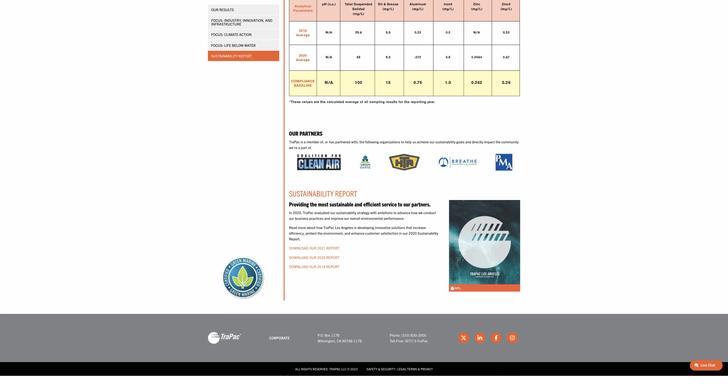 Task type: describe. For each thing, give the bounding box(es) containing it.
in
[[321, 234, 325, 239]]

advance
[[442, 234, 456, 239]]

efficient
[[404, 223, 423, 231]]

1 vertical spatial report
[[372, 210, 397, 221]]

our
[[321, 145, 332, 152]]

sustainability inside in 2020, trapac evaluated our sustainability strategy with ambitions to advance how we conduct our business practices and improve our overall environmental performance.
[[374, 234, 396, 239]]

trapac inside read more about how trapac los angeles is developing innovative solutions that increase efficiency, protect the environment, and enhance customer satisfaction in our 2020 sustainability report.
[[360, 251, 371, 256]]

read more about how trapac los angeles is developing innovative solutions that increase efficiency, protect the environment, and enhance customer satisfaction in our 2020 sustainability report.
[[321, 251, 487, 268]]

most
[[354, 223, 365, 231]]

our inside trapac is a member of, or has partnered with, the following organizations to help us achieve our sustainability goals and directly impact the community we're a part of.
[[477, 155, 483, 160]]

us
[[458, 155, 462, 160]]

practices
[[344, 240, 360, 245]]

angeles
[[379, 251, 393, 256]]

providing
[[321, 223, 343, 231]]

1178
[[368, 371, 377, 376]]

2020
[[454, 257, 463, 262]]

achieve
[[463, 155, 476, 160]]

sustainable
[[366, 223, 393, 231]]

environment,
[[359, 257, 382, 262]]

about
[[341, 251, 351, 256]]

providing the most sustainable and efficient service to our partners.
[[321, 223, 479, 231]]

or
[[361, 155, 365, 160]]

efficiency,
[[321, 257, 339, 262]]

sustainability inside trapac is a member of, or has partnered with, the following organizations to help us achieve our sustainability goals and directly impact the community we're a part of.
[[484, 155, 506, 160]]

the right with,
[[400, 155, 405, 160]]

focus: industry, innovation, and infrastructure link
[[231, 17, 310, 32]]

corporate image
[[231, 369, 268, 377]]

partners
[[333, 145, 359, 152]]

goals
[[507, 155, 516, 160]]

has
[[366, 155, 372, 160]]

our left overall
[[383, 240, 388, 245]]

we're
[[321, 162, 331, 167]]

our up improve
[[367, 234, 373, 239]]

directly
[[525, 155, 537, 160]]

our down in
[[321, 240, 327, 245]]

phone:
[[433, 371, 445, 376]]

water
[[272, 48, 284, 53]]

ambitions
[[420, 234, 437, 239]]

read
[[321, 251, 330, 256]]

focus: for focus: climate action
[[235, 36, 248, 41]]

focus: industry, innovation, and infrastructure
[[235, 20, 303, 29]]

improve
[[368, 240, 382, 245]]

los
[[372, 251, 378, 256]]

phone: (310) 830-2000
[[433, 371, 474, 376]]

sustainability
[[464, 257, 487, 262]]

service
[[425, 223, 441, 231]]

2020,
[[326, 234, 336, 239]]

0 vertical spatial sustainability
[[235, 60, 264, 65]]

the left most
[[345, 223, 352, 231]]

focus: climate action link
[[231, 33, 310, 44]]

part
[[334, 162, 341, 167]]

with,
[[390, 155, 399, 160]]

focus: life below water link
[[231, 45, 310, 56]]

following
[[406, 155, 421, 160]]

trapac inside in 2020, trapac evaluated our sustainability strategy with ambitions to advance how we conduct our business practices and improve our overall environmental performance.
[[337, 234, 349, 239]]

that
[[451, 251, 458, 256]]

increase
[[459, 251, 473, 256]]

2000
[[465, 371, 474, 376]]

p.o. box 1178
[[353, 371, 377, 376]]

p.o.
[[353, 371, 360, 376]]

report.
[[321, 263, 334, 268]]

box
[[361, 371, 367, 376]]

strategy
[[397, 234, 411, 239]]

below
[[258, 48, 271, 53]]

the inside read more about how trapac los angeles is developing innovative solutions that increase efficiency, protect the environment, and enhance customer satisfaction in our 2020 sustainability report.
[[353, 257, 359, 262]]

in
[[444, 257, 447, 262]]

and inside in 2020, trapac evaluated our sustainability strategy with ambitions to advance how we conduct our business practices and improve our overall environmental performance.
[[360, 240, 367, 245]]

1 vertical spatial sustainability
[[321, 210, 371, 221]]

help
[[450, 155, 458, 160]]



Task type: locate. For each thing, give the bounding box(es) containing it.
0 vertical spatial sustainability report
[[235, 60, 280, 65]]

organizations
[[422, 155, 445, 160]]

0 vertical spatial to
[[446, 155, 449, 160]]

0 vertical spatial sustainability
[[484, 155, 506, 160]]

community
[[557, 155, 577, 160]]

to left help
[[446, 155, 449, 160]]

evaluated
[[349, 234, 366, 239]]

to inside trapac is a member of, or has partnered with, the following organizations to help us achieve our sustainability goals and directly impact the community we're a part of.
[[446, 155, 449, 160]]

industry,
[[249, 20, 269, 25]]

sustainability
[[235, 60, 264, 65], [321, 210, 371, 221]]

environmental
[[401, 240, 426, 245]]

more
[[331, 251, 340, 256]]

0 horizontal spatial how
[[352, 251, 359, 256]]

1 vertical spatial trapac
[[337, 234, 349, 239]]

and right "goals"
[[517, 155, 524, 160]]

our right in
[[448, 257, 453, 262]]

overall
[[389, 240, 400, 245]]

focus: left industry,
[[235, 20, 248, 25]]

trapac up we're
[[321, 155, 333, 160]]

sustainability down the "sustainable"
[[374, 234, 396, 239]]

to up performance.
[[437, 234, 441, 239]]

of.
[[342, 162, 347, 167]]

1 horizontal spatial report
[[372, 210, 397, 221]]

0 vertical spatial how
[[457, 234, 464, 239]]

we
[[465, 234, 470, 239]]

our partners
[[321, 145, 359, 152]]

0 horizontal spatial sustainability report
[[235, 60, 280, 65]]

2 horizontal spatial trapac
[[360, 251, 371, 256]]

0 horizontal spatial sustainability
[[374, 234, 396, 239]]

2 vertical spatial to
[[437, 234, 441, 239]]

2 focus: from the top
[[235, 36, 248, 41]]

trapac inside trapac is a member of, or has partnered with, the following organizations to help us achieve our sustainability goals and directly impact the community we're a part of.
[[321, 155, 333, 160]]

focus: life below water
[[235, 48, 284, 53]]

how inside in 2020, trapac evaluated our sustainability strategy with ambitions to advance how we conduct our business practices and improve our overall environmental performance.
[[457, 234, 464, 239]]

our right achieve
[[477, 155, 483, 160]]

focus: left life
[[235, 48, 248, 53]]

action
[[266, 36, 280, 41]]

in 2020, trapac evaluated our sustainability strategy with ambitions to advance how we conduct our business practices and improve our overall environmental performance.
[[321, 234, 485, 245]]

footer containing p.o. box 1178
[[0, 350, 728, 377]]

how right about in the left of the page
[[352, 251, 359, 256]]

2 vertical spatial trapac
[[360, 251, 371, 256]]

1 horizontal spatial sustainability
[[321, 210, 371, 221]]

infrastructure
[[235, 24, 268, 29]]

impact
[[538, 155, 550, 160]]

protect
[[340, 257, 352, 262]]

member
[[341, 155, 355, 160]]

1 horizontal spatial is
[[394, 251, 396, 256]]

our inside read more about how trapac los angeles is developing innovative solutions that increase efficiency, protect the environment, and enhance customer satisfaction in our 2020 sustainability report.
[[448, 257, 453, 262]]

how inside read more about how trapac los angeles is developing innovative solutions that increase efficiency, protect the environment, and enhance customer satisfaction in our 2020 sustainability report.
[[352, 251, 359, 256]]

focus:
[[235, 20, 248, 25], [235, 36, 248, 41], [235, 48, 248, 53]]

sustainability
[[484, 155, 506, 160], [374, 234, 396, 239]]

3 focus: from the top
[[235, 48, 248, 53]]

sustainability report link
[[231, 57, 310, 68]]

to up advance
[[442, 223, 447, 231]]

and up strategy
[[394, 223, 403, 231]]

to inside in 2020, trapac evaluated our sustainability strategy with ambitions to advance how we conduct our business practices and improve our overall environmental performance.
[[437, 234, 441, 239]]

focus: inside focus: industry, innovation, and infrastructure
[[235, 20, 248, 25]]

report up the "sustainable"
[[372, 210, 397, 221]]

0 vertical spatial focus:
[[235, 20, 248, 25]]

0 vertical spatial trapac
[[321, 155, 333, 160]]

sustainability report up most
[[321, 210, 397, 221]]

how left we at the bottom right of page
[[457, 234, 464, 239]]

focus: for focus: industry, innovation, and infrastructure
[[235, 20, 248, 25]]

a
[[338, 155, 340, 160], [332, 162, 334, 167]]

conduct
[[471, 234, 485, 239]]

to
[[446, 155, 449, 160], [442, 223, 447, 231], [437, 234, 441, 239]]

830-
[[457, 371, 465, 376]]

0 vertical spatial report
[[265, 60, 280, 65]]

1 horizontal spatial a
[[338, 155, 340, 160]]

1 horizontal spatial how
[[457, 234, 464, 239]]

how
[[457, 234, 464, 239], [352, 251, 359, 256]]

with
[[412, 234, 419, 239]]

and inside trapac is a member of, or has partnered with, the following organizations to help us achieve our sustainability goals and directly impact the community we're a part of.
[[517, 155, 524, 160]]

the right impact
[[551, 155, 556, 160]]

innovative
[[417, 251, 434, 256]]

sustainability up most
[[321, 210, 371, 221]]

developing
[[397, 251, 416, 256]]

report down focus: life below water link
[[265, 60, 280, 65]]

2 vertical spatial focus:
[[235, 48, 248, 53]]

0 horizontal spatial sustainability
[[235, 60, 264, 65]]

the right protect
[[353, 257, 359, 262]]

is
[[334, 155, 337, 160], [394, 251, 396, 256]]

the
[[400, 155, 405, 160], [551, 155, 556, 160], [345, 223, 352, 231], [353, 257, 359, 262]]

1 vertical spatial sustainability
[[374, 234, 396, 239]]

footer
[[0, 350, 728, 377]]

sustainability report
[[235, 60, 280, 65], [321, 210, 397, 221]]

business
[[328, 240, 343, 245]]

our up advance
[[448, 223, 456, 231]]

solutions
[[435, 251, 450, 256]]

partnered
[[373, 155, 389, 160]]

and down evaluated on the bottom of the page
[[360, 240, 367, 245]]

focus: left climate
[[235, 36, 248, 41]]

1 vertical spatial a
[[332, 162, 334, 167]]

1 horizontal spatial sustainability report
[[321, 210, 397, 221]]

and inside read more about how trapac los angeles is developing innovative solutions that increase efficiency, protect the environment, and enhance customer satisfaction in our 2020 sustainability report.
[[383, 257, 389, 262]]

and
[[295, 20, 303, 25]]

a left part
[[332, 162, 334, 167]]

is inside trapac is a member of, or has partnered with, the following organizations to help us achieve our sustainability goals and directly impact the community we're a part of.
[[334, 155, 337, 160]]

sustainability down life
[[235, 60, 264, 65]]

0 horizontal spatial report
[[265, 60, 280, 65]]

1 vertical spatial to
[[442, 223, 447, 231]]

satisfaction
[[423, 257, 443, 262]]

is up enhance
[[394, 251, 396, 256]]

1 horizontal spatial sustainability
[[484, 155, 506, 160]]

focus: for focus: life below water
[[235, 48, 248, 53]]

trapac up environment,
[[360, 251, 371, 256]]

innovation,
[[270, 20, 294, 25]]

life
[[249, 48, 257, 53]]

our
[[477, 155, 483, 160], [448, 223, 456, 231], [367, 234, 373, 239], [321, 240, 327, 245], [383, 240, 388, 245], [448, 257, 453, 262]]

1 focus: from the top
[[235, 20, 248, 25]]

1 vertical spatial is
[[394, 251, 396, 256]]

customer
[[406, 257, 422, 262]]

0 horizontal spatial trapac
[[321, 155, 333, 160]]

and down angeles on the bottom of page
[[383, 257, 389, 262]]

1 vertical spatial sustainability report
[[321, 210, 397, 221]]

0 vertical spatial a
[[338, 155, 340, 160]]

1 horizontal spatial trapac
[[337, 234, 349, 239]]

focus: climate action
[[235, 36, 280, 41]]

a up part
[[338, 155, 340, 160]]

is inside read more about how trapac los angeles is developing innovative solutions that increase efficiency, protect the environment, and enhance customer satisfaction in our 2020 sustainability report.
[[394, 251, 396, 256]]

trapac is a member of, or has partnered with, the following organizations to help us achieve our sustainability goals and directly impact the community we're a part of.
[[321, 155, 577, 167]]

1 vertical spatial how
[[352, 251, 359, 256]]

of,
[[356, 155, 360, 160]]

trapac up business
[[337, 234, 349, 239]]

0 vertical spatial is
[[334, 155, 337, 160]]

(310)
[[446, 371, 456, 376]]

trapac
[[321, 155, 333, 160], [337, 234, 349, 239], [360, 251, 371, 256]]

partners.
[[457, 223, 479, 231]]

0 horizontal spatial a
[[332, 162, 334, 167]]

climate
[[249, 36, 265, 41]]

is up part
[[334, 155, 337, 160]]

sustainability report down focus: life below water at the top of the page
[[235, 60, 280, 65]]

1 vertical spatial focus:
[[235, 36, 248, 41]]

report
[[265, 60, 280, 65], [372, 210, 397, 221]]

performance.
[[427, 240, 450, 245]]

sustainability left "goals"
[[484, 155, 506, 160]]

0 horizontal spatial is
[[334, 155, 337, 160]]

enhance
[[390, 257, 405, 262]]



Task type: vqa. For each thing, say whether or not it's contained in the screenshot.
everything in the bottom of the page
no



